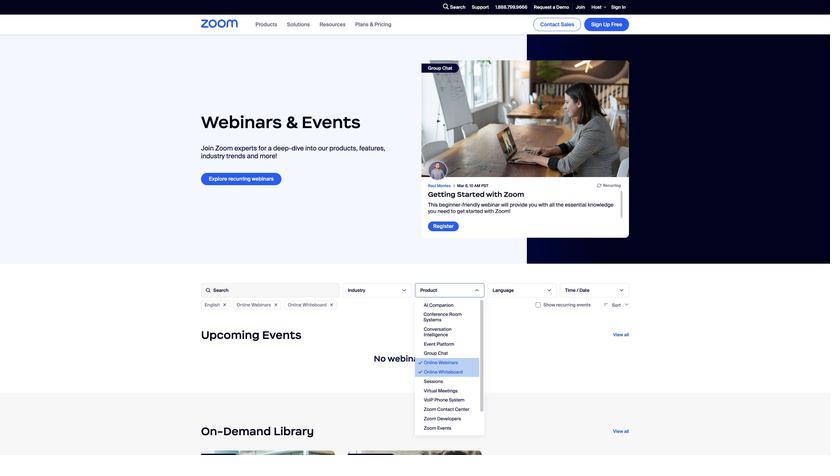 Task type: vqa. For each thing, say whether or not it's contained in the screenshot.
rightmost SIGN
yes



Task type: locate. For each thing, give the bounding box(es) containing it.
0 vertical spatial join
[[576, 4, 585, 10]]

companion
[[430, 302, 454, 308]]

join link
[[573, 0, 589, 14]]

1 vertical spatial join
[[201, 144, 214, 153]]

webinars up the experts
[[201, 112, 282, 133]]

0 vertical spatial group
[[428, 65, 442, 71]]

voip
[[424, 397, 434, 403]]

zoom for zoom developers
[[424, 416, 437, 422]]

& up dive
[[286, 112, 298, 133]]

0 vertical spatial &
[[370, 21, 374, 28]]

1 vertical spatial &
[[286, 112, 298, 133]]

whiteboard
[[303, 302, 327, 308], [439, 369, 463, 375]]

1 view all from the top
[[614, 332, 630, 338]]

view all link
[[614, 332, 630, 338], [614, 429, 630, 434]]

zoom events
[[424, 425, 452, 431]]

search image
[[443, 4, 449, 10], [443, 4, 449, 10]]

with left the the
[[539, 202, 549, 208]]

0 vertical spatial events
[[302, 112, 361, 133]]

0 horizontal spatial sign
[[592, 21, 602, 28]]

on-demand library
[[201, 424, 314, 439]]

2 view all link from the top
[[614, 429, 630, 434]]

0 vertical spatial all
[[550, 202, 555, 208]]

view all link for on-demand library
[[614, 429, 630, 434]]

resources button
[[320, 21, 346, 28]]

1 vertical spatial contact
[[438, 407, 454, 412]]

1 vertical spatial a
[[268, 144, 272, 153]]

online whiteboard
[[288, 302, 327, 308], [424, 369, 463, 375]]

zoom left the experts
[[215, 144, 233, 153]]

a left demo
[[553, 4, 556, 10]]

0 vertical spatial recurring
[[229, 176, 251, 183]]

virtual meetings
[[424, 388, 458, 394]]

industry
[[348, 287, 366, 293]]

& right plans
[[370, 21, 374, 28]]

register link
[[428, 222, 459, 231]]

1 horizontal spatial contact
[[541, 21, 560, 28]]

zoom left one
[[424, 435, 437, 440]]

webinars down search field
[[252, 302, 271, 308]]

0 vertical spatial chat
[[443, 65, 453, 71]]

zoom contact center
[[424, 407, 470, 412]]

join zoom experts for a deep-dive into our products, features, industry trends and more!
[[201, 144, 386, 160]]

all inside getting started with zoom this beginner-friendly webinar will provide you with all the essential knowledge you need to get started with zoom!
[[550, 202, 555, 208]]

0 horizontal spatial join
[[201, 144, 214, 153]]

in
[[622, 4, 626, 10]]

0 horizontal spatial online webinars
[[237, 302, 271, 308]]

1 vertical spatial whiteboard
[[439, 369, 463, 375]]

sign
[[612, 4, 621, 10], [592, 21, 602, 28]]

1 horizontal spatial whiteboard
[[439, 369, 463, 375]]

group chat
[[428, 65, 453, 71], [424, 351, 448, 356]]

1 horizontal spatial sign
[[612, 4, 621, 10]]

2 view all from the top
[[614, 429, 630, 434]]

1 horizontal spatial online webinars
[[424, 360, 458, 366]]

webinars down the "more!"
[[252, 176, 274, 183]]

1 vertical spatial online webinars
[[424, 360, 458, 366]]

zoom up zoom events
[[424, 416, 437, 422]]

sign in link
[[609, 0, 630, 14]]

room
[[450, 312, 462, 317]]

join left trends
[[201, 144, 214, 153]]

time / date
[[565, 287, 590, 293]]

1 horizontal spatial &
[[370, 21, 374, 28]]

0 vertical spatial webinars
[[201, 112, 282, 133]]

sales
[[561, 21, 575, 28]]

1 horizontal spatial a
[[553, 4, 556, 10]]

0 vertical spatial group chat
[[428, 65, 453, 71]]

demo
[[557, 4, 570, 10]]

1 vertical spatial sign
[[592, 21, 602, 28]]

raul montes link
[[428, 183, 458, 189]]

you
[[529, 202, 538, 208], [428, 208, 437, 215]]

/
[[577, 287, 579, 293]]

0 horizontal spatial webinars
[[252, 176, 274, 183]]

zoom up zoom one
[[424, 425, 437, 431]]

a
[[553, 4, 556, 10], [268, 144, 272, 153]]

zoom for zoom events
[[424, 425, 437, 431]]

plans
[[356, 21, 369, 28]]

dive
[[292, 144, 304, 153]]

with
[[487, 190, 503, 199], [539, 202, 549, 208], [485, 208, 494, 215]]

webinars
[[201, 112, 282, 133], [252, 302, 271, 308], [439, 360, 458, 366]]

explore
[[209, 176, 227, 183]]

2 vertical spatial all
[[625, 429, 630, 434]]

online
[[237, 302, 250, 308], [288, 302, 302, 308], [424, 360, 438, 366], [424, 369, 438, 375]]

center
[[455, 407, 470, 412]]

date
[[580, 287, 590, 293]]

1 view from the top
[[614, 332, 624, 338]]

2 vertical spatial events
[[438, 425, 452, 431]]

all
[[550, 202, 555, 208], [625, 332, 630, 338], [625, 429, 630, 434]]

None search field
[[419, 2, 441, 12]]

72-hybrid office_places_65 image
[[201, 451, 335, 455]]

plans & pricing link
[[356, 21, 392, 28]]

products button
[[256, 21, 277, 28]]

recurring right 'explore'
[[229, 176, 251, 183]]

zoom logo image
[[201, 20, 238, 28]]

1 horizontal spatial recurring
[[557, 302, 576, 308]]

zoom down 'voip'
[[424, 407, 437, 412]]

a right for on the top left of the page
[[268, 144, 272, 153]]

online webinars down search field
[[237, 302, 271, 308]]

one
[[438, 435, 446, 440]]

1 vertical spatial recurring
[[557, 302, 576, 308]]

recurring for explore
[[229, 176, 251, 183]]

online webinars down the event platform
[[424, 360, 458, 366]]

phone
[[435, 397, 448, 403]]

up
[[604, 21, 611, 28]]

1 horizontal spatial events
[[302, 112, 361, 133]]

meetings
[[438, 388, 458, 394]]

request a demo
[[534, 4, 570, 10]]

2 horizontal spatial events
[[438, 425, 452, 431]]

host
[[592, 4, 602, 10]]

1 vertical spatial group chat
[[424, 351, 448, 356]]

with up webinar
[[487, 190, 503, 199]]

pricing
[[375, 21, 392, 28]]

0 vertical spatial sign
[[612, 4, 621, 10]]

contact down request a demo link at the right
[[541, 21, 560, 28]]

1 view all link from the top
[[614, 332, 630, 338]]

view for on-demand library
[[614, 429, 624, 434]]

solutions
[[287, 21, 310, 28]]

1 vertical spatial view all link
[[614, 429, 630, 434]]

recurring
[[603, 183, 621, 188]]

0 vertical spatial view all link
[[614, 332, 630, 338]]

events for zoom events
[[438, 425, 452, 431]]

sign left up
[[592, 21, 602, 28]]

1 horizontal spatial join
[[576, 4, 585, 10]]

request
[[534, 4, 552, 10]]

1 horizontal spatial webinars
[[388, 354, 427, 364]]

0 horizontal spatial recurring
[[229, 176, 251, 183]]

1 vertical spatial view
[[614, 429, 624, 434]]

intelligence
[[424, 332, 448, 338]]

friendly
[[463, 202, 480, 208]]

zoom for zoom contact center
[[424, 407, 437, 412]]

conversation
[[424, 326, 452, 332]]

recurring for show
[[557, 302, 576, 308]]

sessions
[[424, 379, 443, 384]]

sign up free
[[592, 21, 623, 28]]

time
[[565, 287, 576, 293]]

products
[[256, 21, 277, 28]]

1 vertical spatial chat
[[438, 351, 448, 356]]

recurring inside "link"
[[229, 176, 251, 183]]

zoom call 16 image
[[422, 60, 630, 177]]

zoom
[[215, 144, 233, 153], [504, 190, 525, 199], [424, 407, 437, 412], [424, 416, 437, 422], [424, 425, 437, 431], [424, 435, 437, 440]]

zoom up provide
[[504, 190, 525, 199]]

0 vertical spatial view all
[[614, 332, 630, 338]]

0 vertical spatial online whiteboard
[[288, 302, 327, 308]]

conversation intelligence
[[424, 326, 452, 338]]

0 horizontal spatial contact
[[438, 407, 454, 412]]

view all link for upcoming events
[[614, 332, 630, 338]]

join left host
[[576, 4, 585, 10]]

1 vertical spatial all
[[625, 332, 630, 338]]

beginner-
[[439, 202, 463, 208]]

zoom one
[[424, 435, 446, 440]]

you right provide
[[529, 202, 538, 208]]

sign in
[[612, 4, 626, 10]]

sign left in
[[612, 4, 621, 10]]

recurring down time
[[557, 302, 576, 308]]

request a demo link
[[531, 0, 573, 14]]

webinars down the event
[[388, 354, 427, 364]]

group chat inside "link"
[[428, 65, 453, 71]]

0 vertical spatial a
[[553, 4, 556, 10]]

& for plans
[[370, 21, 374, 28]]

resources
[[320, 21, 346, 28]]

deep-
[[273, 144, 292, 153]]

0 vertical spatial webinars
[[252, 176, 274, 183]]

0 horizontal spatial a
[[268, 144, 272, 153]]

am
[[475, 183, 481, 189]]

sort
[[612, 302, 621, 308]]

0 horizontal spatial you
[[428, 208, 437, 215]]

webinars & events
[[201, 112, 361, 133]]

1 vertical spatial events
[[262, 328, 302, 342]]

1 vertical spatial view all
[[614, 429, 630, 434]]

join for join
[[576, 4, 585, 10]]

view
[[614, 332, 624, 338], [614, 429, 624, 434]]

webinars down the platform
[[439, 360, 458, 366]]

contact down the voip phone system
[[438, 407, 454, 412]]

0 vertical spatial view
[[614, 332, 624, 338]]

industry
[[201, 152, 225, 160]]

view all
[[614, 332, 630, 338], [614, 429, 630, 434]]

with left "zoom!"
[[485, 208, 494, 215]]

0 vertical spatial whiteboard
[[303, 302, 327, 308]]

events for upcoming events
[[262, 328, 302, 342]]

1 horizontal spatial online whiteboard
[[424, 369, 463, 375]]

you left need
[[428, 208, 437, 215]]

sign for sign up free
[[592, 21, 602, 28]]

raul montes image
[[429, 162, 447, 180]]

virtual
[[424, 388, 437, 394]]

2 view from the top
[[614, 429, 624, 434]]

developers
[[438, 416, 461, 422]]

0 horizontal spatial events
[[262, 328, 302, 342]]

join inside join zoom experts for a deep-dive into our products, features, industry trends and more!
[[201, 144, 214, 153]]

0 horizontal spatial &
[[286, 112, 298, 133]]



Task type: describe. For each thing, give the bounding box(es) containing it.
view all for upcoming events
[[614, 332, 630, 338]]

sign for sign in
[[612, 4, 621, 10]]

this
[[428, 202, 438, 208]]

getting started with zoom this beginner-friendly webinar will provide you with all the essential knowledge you need to get started with zoom!
[[428, 190, 614, 215]]

0 vertical spatial contact
[[541, 21, 560, 28]]

on-
[[201, 424, 223, 439]]

1 vertical spatial online whiteboard
[[424, 369, 463, 375]]

a inside join zoom experts for a deep-dive into our products, features, industry trends and more!
[[268, 144, 272, 153]]

0 horizontal spatial whiteboard
[[303, 302, 327, 308]]

chat inside "link"
[[443, 65, 453, 71]]

1.888.799.9666 link
[[492, 0, 531, 14]]

ai
[[424, 302, 428, 308]]

montes
[[437, 183, 451, 189]]

conference
[[424, 312, 448, 317]]

our
[[318, 144, 328, 153]]

support link
[[469, 0, 492, 14]]

systems
[[424, 317, 442, 323]]

product
[[421, 287, 437, 293]]

zoom inside getting started with zoom this beginner-friendly webinar will provide you with all the essential knowledge you need to get started with zoom!
[[504, 190, 525, 199]]

1 vertical spatial webinars
[[388, 354, 427, 364]]

ai companion
[[424, 302, 454, 308]]

provide
[[510, 202, 528, 208]]

getting
[[428, 190, 456, 199]]

zoom developers
[[424, 416, 461, 422]]

webinars inside "link"
[[252, 176, 274, 183]]

for
[[259, 144, 267, 153]]

contact sales link
[[534, 18, 582, 31]]

1 horizontal spatial you
[[529, 202, 538, 208]]

contact sales
[[541, 21, 575, 28]]

group chat link
[[422, 60, 630, 177]]

1 vertical spatial group
[[424, 351, 437, 356]]

event
[[424, 341, 436, 347]]

and
[[247, 152, 258, 160]]

zoom inside join zoom experts for a deep-dive into our products, features, industry trends and more!
[[215, 144, 233, 153]]

raul montes
[[428, 183, 451, 189]]

voip phone system
[[424, 397, 465, 403]]

started
[[457, 190, 485, 199]]

get
[[457, 208, 465, 215]]

1.888.799.9666
[[496, 4, 528, 10]]

zoom!
[[496, 208, 511, 215]]

raul
[[428, 183, 436, 189]]

upcoming
[[201, 328, 260, 342]]

all for on-demand library
[[625, 429, 630, 434]]

webinar
[[481, 202, 500, 208]]

zoom for zoom one
[[424, 435, 437, 440]]

8,
[[466, 183, 469, 189]]

0 vertical spatial online webinars
[[237, 302, 271, 308]]

featured image image
[[348, 451, 482, 455]]

found!
[[429, 354, 457, 364]]

system
[[449, 397, 465, 403]]

events
[[577, 302, 591, 308]]

host button
[[589, 0, 609, 15]]

trends
[[226, 152, 246, 160]]

products,
[[330, 144, 358, 153]]

pst
[[482, 183, 489, 189]]

join for join zoom experts for a deep-dive into our products, features, industry trends and more!
[[201, 144, 214, 153]]

to
[[451, 208, 456, 215]]

group inside "link"
[[428, 65, 442, 71]]

no
[[374, 354, 386, 364]]

will
[[502, 202, 509, 208]]

explore recurring webinars link
[[201, 173, 282, 185]]

1 vertical spatial webinars
[[252, 302, 271, 308]]

the
[[556, 202, 564, 208]]

Search field
[[201, 283, 340, 297]]

all for upcoming events
[[625, 332, 630, 338]]

mar 8, 10 am pst
[[458, 183, 489, 189]]

english
[[205, 302, 220, 308]]

plans & pricing
[[356, 21, 392, 28]]

essential
[[565, 202, 587, 208]]

register
[[434, 223, 454, 230]]

conference room systems
[[424, 312, 462, 323]]

knowledge
[[588, 202, 614, 208]]

view all for on-demand library
[[614, 429, 630, 434]]

explore recurring webinars
[[209, 176, 274, 183]]

0 horizontal spatial online whiteboard
[[288, 302, 327, 308]]

2 vertical spatial webinars
[[439, 360, 458, 366]]

show recurring events
[[544, 302, 591, 308]]

event platform
[[424, 341, 455, 347]]

upcoming events
[[201, 328, 302, 342]]

support
[[472, 4, 489, 10]]

free
[[612, 21, 623, 28]]

sign up free link
[[585, 18, 630, 31]]

demand
[[223, 424, 271, 439]]

view for upcoming events
[[614, 332, 624, 338]]

no webinars found!
[[374, 354, 457, 364]]

started
[[466, 208, 483, 215]]

& for webinars
[[286, 112, 298, 133]]

experts
[[235, 144, 257, 153]]

features,
[[360, 144, 386, 153]]



